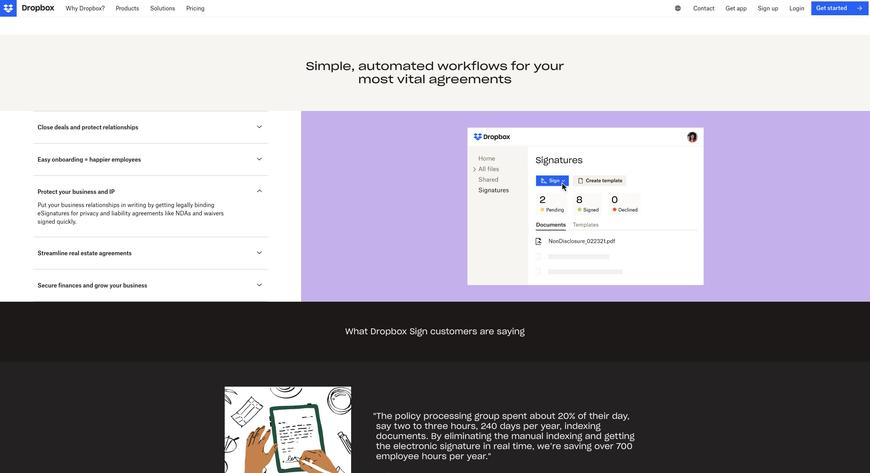Task type: describe. For each thing, give the bounding box(es) containing it.
eliminating
[[444, 431, 492, 442]]

spent
[[502, 411, 527, 422]]

estate
[[81, 250, 98, 257]]

by
[[148, 202, 154, 209]]

quickly.
[[57, 219, 76, 226]]

pricing link
[[181, 0, 210, 17]]

ndas
[[176, 210, 191, 217]]

of
[[578, 411, 587, 422]]

days
[[500, 421, 521, 432]]

employee
[[376, 451, 419, 462]]

signature
[[440, 441, 481, 452]]

three
[[425, 421, 448, 432]]

ip
[[109, 189, 115, 196]]

their
[[589, 411, 609, 422]]

solutions button
[[145, 0, 181, 17]]

secure finances and grow your business
[[38, 283, 147, 290]]

time,
[[513, 441, 535, 452]]

"the policy processing group spent about 20% of their day, say two to three hours, 240 days per year, indexing documents. by eliminating the manual indexing and getting the electronic signature in real time, we're saving over 700 employee hours per year."
[[373, 411, 635, 462]]

contact
[[694, 5, 715, 12]]

agreements inside simple, automated workflows for your most vital agreements
[[429, 72, 512, 87]]

put your business relationships in writing by getting legally binding esignatures for privacy and liability agreements like ndas and waivers signed quickly.
[[38, 202, 224, 226]]

easy
[[38, 156, 50, 163]]

workflows
[[437, 59, 508, 73]]

day,
[[612, 411, 630, 422]]

"the
[[373, 411, 392, 422]]

0 horizontal spatial the
[[376, 441, 391, 452]]

get for get started
[[816, 5, 826, 12]]

700
[[616, 441, 633, 452]]

documents.
[[376, 431, 429, 442]]

simple, automated workflows for your most vital agreements
[[306, 59, 564, 87]]

agreements inside put your business relationships in writing by getting legally binding esignatures for privacy and liability agreements like ndas and waivers signed quickly.
[[132, 210, 163, 217]]

products button
[[110, 0, 145, 17]]

for inside simple, automated workflows for your most vital agreements
[[511, 59, 530, 73]]

deals
[[54, 124, 69, 131]]

saying
[[497, 327, 525, 337]]

hours,
[[451, 421, 478, 432]]

year."
[[467, 451, 491, 462]]

close
[[38, 124, 53, 131]]

solutions
[[150, 5, 175, 12]]

pricing
[[186, 5, 205, 12]]

liability
[[111, 210, 131, 217]]

are
[[480, 327, 494, 337]]

login
[[790, 5, 805, 12]]

real inside "the policy processing group spent about 20% of their day, say two to three hours, 240 days per year, indexing documents. by eliminating the manual indexing and getting the electronic signature in real time, we're saving over 700 employee hours per year."
[[494, 441, 510, 452]]

secure
[[38, 283, 57, 290]]

in inside "the policy processing group spent about 20% of their day, say two to three hours, 240 days per year, indexing documents. by eliminating the manual indexing and getting the electronic signature in real time, we're saving over 700 employee hours per year."
[[483, 441, 491, 452]]

grow
[[94, 283, 108, 290]]

an illustration of a person signing a document on a digital tablet image
[[225, 387, 351, 474]]

onboarding
[[52, 156, 83, 163]]

customers
[[430, 327, 477, 337]]

group
[[475, 411, 500, 422]]

like
[[165, 210, 174, 217]]

year,
[[541, 421, 562, 432]]

sign up
[[758, 5, 779, 12]]

get for get app
[[726, 5, 735, 12]]

up
[[772, 5, 779, 12]]

indexing up saving on the bottom right of page
[[565, 421, 601, 432]]

finances
[[58, 283, 82, 290]]

in inside put your business relationships in writing by getting legally binding esignatures for privacy and liability agreements like ndas and waivers signed quickly.
[[121, 202, 126, 209]]

two
[[394, 421, 411, 432]]

policy
[[395, 411, 421, 422]]

signed
[[38, 219, 55, 226]]

0 horizontal spatial sign
[[410, 327, 428, 337]]

privacy
[[80, 210, 99, 217]]

protect your business and ip
[[38, 189, 115, 196]]

and inside "the policy processing group spent about 20% of their day, say two to three hours, 240 days per year, indexing documents. by eliminating the manual indexing and getting the electronic signature in real time, we're saving over 700 employee hours per year."
[[585, 431, 602, 442]]

electronic
[[393, 441, 437, 452]]

most
[[358, 72, 394, 87]]

automated
[[358, 59, 434, 73]]

employees
[[112, 156, 141, 163]]

getting inside "the policy processing group spent about 20% of their day, say two to three hours, 240 days per year, indexing documents. by eliminating the manual indexing and getting the electronic signature in real time, we're saving over 700 employee hours per year."
[[604, 431, 635, 442]]

why dropbox?
[[66, 5, 105, 12]]

login link
[[784, 0, 810, 17]]



Task type: locate. For each thing, give the bounding box(es) containing it.
your inside put your business relationships in writing by getting legally binding esignatures for privacy and liability agreements like ndas and waivers signed quickly.
[[48, 202, 60, 209]]

indexing
[[565, 421, 601, 432], [546, 431, 582, 442]]

get inside "link"
[[816, 5, 826, 12]]

0 horizontal spatial real
[[69, 250, 79, 257]]

relationships right protect
[[103, 124, 138, 131]]

over
[[595, 441, 614, 452]]

why
[[66, 5, 78, 12]]

app
[[737, 5, 747, 12]]

1 horizontal spatial per
[[523, 421, 538, 432]]

and right deals
[[70, 124, 80, 131]]

240
[[481, 421, 497, 432]]

2 horizontal spatial agreements
[[429, 72, 512, 87]]

0 vertical spatial relationships
[[103, 124, 138, 131]]

put
[[38, 202, 46, 209]]

relationships
[[103, 124, 138, 131], [86, 202, 120, 209]]

by
[[431, 431, 442, 442]]

0 vertical spatial per
[[523, 421, 538, 432]]

contact button
[[688, 0, 720, 17]]

business
[[72, 189, 96, 196], [61, 202, 84, 209], [123, 283, 147, 290]]

dropbox
[[371, 327, 407, 337]]

the
[[494, 431, 509, 442], [376, 441, 391, 452]]

dropbox sign signature page image
[[318, 128, 854, 286]]

1 vertical spatial agreements
[[132, 210, 163, 217]]

streamline
[[38, 250, 68, 257]]

relationships inside put your business relationships in writing by getting legally binding esignatures for privacy and liability agreements like ndas and waivers signed quickly.
[[86, 202, 120, 209]]

your inside simple, automated workflows for your most vital agreements
[[534, 59, 564, 73]]

writing
[[128, 202, 146, 209]]

1 vertical spatial real
[[494, 441, 510, 452]]

simple,
[[306, 59, 355, 73]]

and right privacy
[[100, 210, 110, 217]]

for
[[511, 59, 530, 73], [71, 210, 78, 217]]

real down days
[[494, 441, 510, 452]]

2 vertical spatial business
[[123, 283, 147, 290]]

vital
[[397, 72, 426, 87]]

1 horizontal spatial in
[[483, 441, 491, 452]]

processing
[[424, 411, 472, 422]]

esignatures
[[38, 210, 69, 217]]

and down binding
[[193, 210, 202, 217]]

per right days
[[523, 421, 538, 432]]

1 horizontal spatial the
[[494, 431, 509, 442]]

0 vertical spatial agreements
[[429, 72, 512, 87]]

0 vertical spatial in
[[121, 202, 126, 209]]

0 vertical spatial sign
[[758, 5, 770, 12]]

relationships up privacy
[[86, 202, 120, 209]]

1 vertical spatial getting
[[604, 431, 635, 442]]

get started
[[816, 5, 847, 12]]

get app
[[726, 5, 747, 12]]

0 vertical spatial for
[[511, 59, 530, 73]]

get started link
[[812, 1, 869, 15]]

0 vertical spatial getting
[[156, 202, 174, 209]]

1 vertical spatial sign
[[410, 327, 428, 337]]

business up privacy
[[72, 189, 96, 196]]

in up liability
[[121, 202, 126, 209]]

0 vertical spatial real
[[69, 250, 79, 257]]

1 horizontal spatial real
[[494, 441, 510, 452]]

business for relationships
[[61, 202, 84, 209]]

1 vertical spatial in
[[483, 441, 491, 452]]

business for and
[[72, 189, 96, 196]]

business down "protect your business and ip"
[[61, 202, 84, 209]]

get app button
[[720, 0, 752, 17]]

close deals and protect relationships
[[38, 124, 138, 131]]

for inside put your business relationships in writing by getting legally binding esignatures for privacy and liability agreements like ndas and waivers signed quickly.
[[71, 210, 78, 217]]

get left started
[[816, 5, 826, 12]]

1 vertical spatial per
[[449, 451, 464, 462]]

1 horizontal spatial sign
[[758, 5, 770, 12]]

0 vertical spatial business
[[72, 189, 96, 196]]

1 horizontal spatial get
[[816, 5, 826, 12]]

your
[[534, 59, 564, 73], [59, 189, 71, 196], [48, 202, 60, 209], [110, 283, 122, 290]]

about
[[530, 411, 555, 422]]

get left app
[[726, 5, 735, 12]]

manual
[[511, 431, 544, 442]]

per left year."
[[449, 451, 464, 462]]

0 horizontal spatial getting
[[156, 202, 174, 209]]

sign up link
[[752, 0, 784, 17]]

legally
[[176, 202, 193, 209]]

0 horizontal spatial per
[[449, 451, 464, 462]]

get inside dropdown button
[[726, 5, 735, 12]]

1 vertical spatial business
[[61, 202, 84, 209]]

what dropbox sign customers are saying
[[345, 327, 525, 337]]

streamline real estate agreements
[[38, 250, 132, 257]]

binding
[[195, 202, 215, 209]]

2 vertical spatial agreements
[[99, 250, 132, 257]]

0 horizontal spatial get
[[726, 5, 735, 12]]

0 horizontal spatial in
[[121, 202, 126, 209]]

=
[[84, 156, 88, 163]]

and
[[70, 124, 80, 131], [98, 189, 108, 196], [100, 210, 110, 217], [193, 210, 202, 217], [83, 283, 93, 290], [585, 431, 602, 442]]

waivers
[[204, 210, 224, 217]]

protect
[[38, 189, 57, 196]]

hours
[[422, 451, 447, 462]]

dropbox?
[[79, 5, 105, 12]]

getting down day,
[[604, 431, 635, 442]]

indexing down the 20%
[[546, 431, 582, 442]]

we're
[[537, 441, 561, 452]]

getting inside put your business relationships in writing by getting legally binding esignatures for privacy and liability agreements like ndas and waivers signed quickly.
[[156, 202, 174, 209]]

and left grow
[[83, 283, 93, 290]]

the down say
[[376, 441, 391, 452]]

business right grow
[[123, 283, 147, 290]]

protect
[[82, 124, 102, 131]]

1 horizontal spatial for
[[511, 59, 530, 73]]

sign inside "link"
[[758, 5, 770, 12]]

the down spent
[[494, 431, 509, 442]]

to
[[413, 421, 422, 432]]

why dropbox? button
[[60, 0, 110, 17]]

started
[[828, 5, 847, 12]]

20%
[[558, 411, 575, 422]]

and down their
[[585, 431, 602, 442]]

1 vertical spatial for
[[71, 210, 78, 217]]

what
[[345, 327, 368, 337]]

sign left up
[[758, 5, 770, 12]]

1 vertical spatial relationships
[[86, 202, 120, 209]]

1 horizontal spatial agreements
[[132, 210, 163, 217]]

getting
[[156, 202, 174, 209], [604, 431, 635, 442]]

business inside put your business relationships in writing by getting legally binding esignatures for privacy and liability agreements like ndas and waivers signed quickly.
[[61, 202, 84, 209]]

happier
[[89, 156, 110, 163]]

easy onboarding = happier employees
[[38, 156, 141, 163]]

real left the estate
[[69, 250, 79, 257]]

agreements
[[429, 72, 512, 87], [132, 210, 163, 217], [99, 250, 132, 257]]

products
[[116, 5, 139, 12]]

getting up like
[[156, 202, 174, 209]]

0 horizontal spatial agreements
[[99, 250, 132, 257]]

say
[[376, 421, 391, 432]]

saving
[[564, 441, 592, 452]]

in
[[121, 202, 126, 209], [483, 441, 491, 452]]

sign right the dropbox
[[410, 327, 428, 337]]

1 horizontal spatial getting
[[604, 431, 635, 442]]

in down 240
[[483, 441, 491, 452]]

0 horizontal spatial for
[[71, 210, 78, 217]]

and left ip
[[98, 189, 108, 196]]



Task type: vqa. For each thing, say whether or not it's contained in the screenshot.
real within the "The policy processing group spent about 20% of their day, say two to three hours, 240 days per year, indexing documents. By eliminating the manual indexing and getting the electronic signature in real time, we're saving over 700 employee hours per year."
yes



